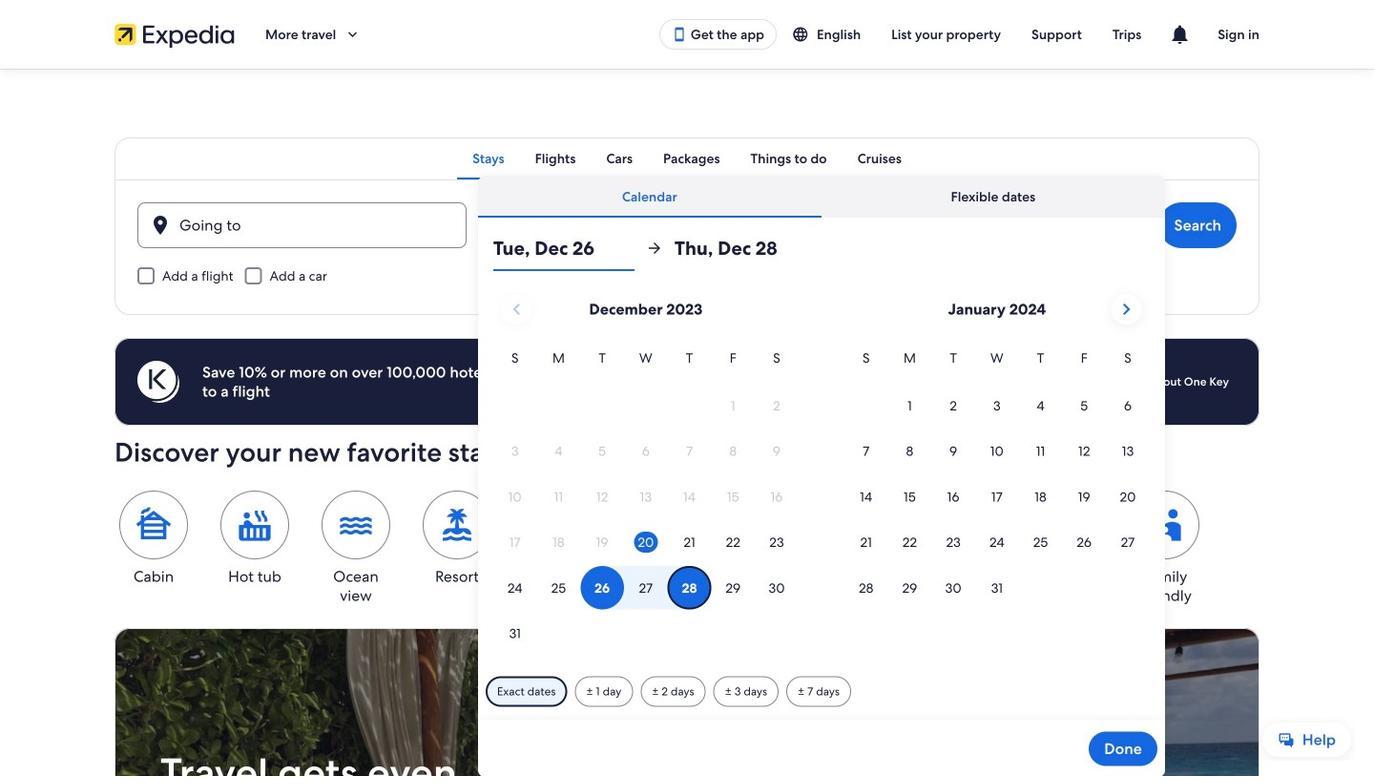 Task type: describe. For each thing, give the bounding box(es) containing it.
communication center icon image
[[1169, 23, 1191, 46]]

next month image
[[1115, 298, 1138, 321]]

december 2023 element
[[493, 347, 799, 657]]

previous month image
[[505, 298, 528, 321]]

january 2024 element
[[845, 347, 1150, 612]]

today element
[[634, 532, 658, 553]]



Task type: locate. For each thing, give the bounding box(es) containing it.
expedia logo image
[[115, 21, 235, 48]]

main content
[[0, 69, 1375, 776]]

travel sale activities deals image
[[115, 628, 1260, 776]]

application
[[493, 286, 1150, 657]]

download the app button image
[[672, 27, 687, 42]]

tab list
[[115, 137, 1260, 179], [478, 176, 1165, 218]]

more travel image
[[344, 26, 361, 43]]

directional image
[[646, 240, 663, 257]]

small image
[[792, 26, 817, 43]]



Task type: vqa. For each thing, say whether or not it's contained in the screenshot.
COMMUNICATION CENTER ICON
yes



